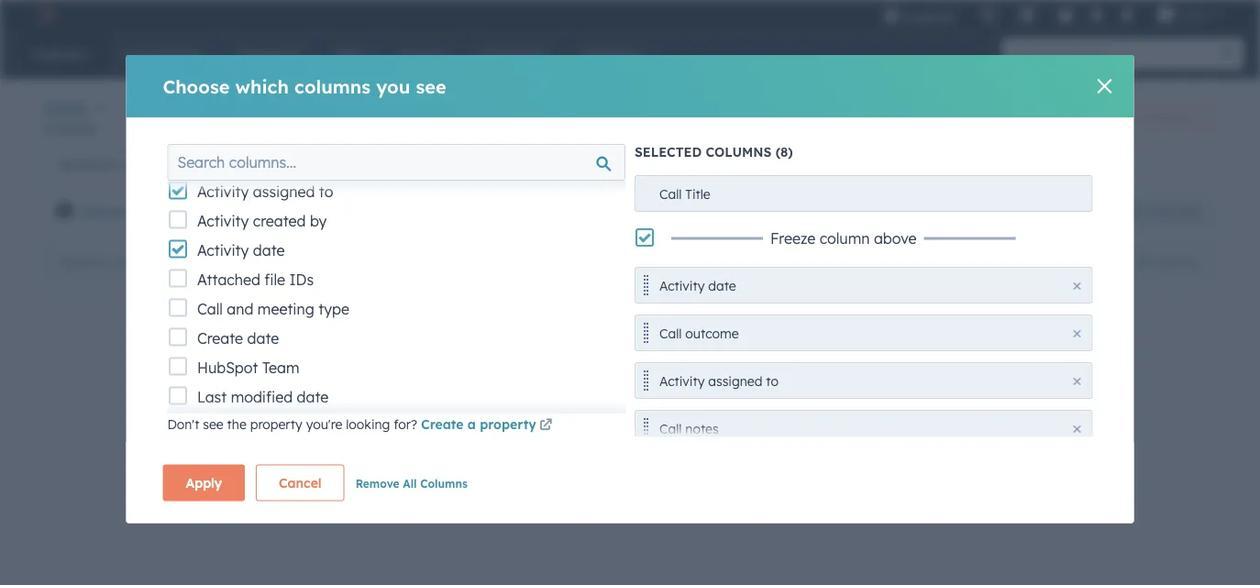 Task type: vqa. For each thing, say whether or not it's contained in the screenshot.
the to the right
yes



Task type: locate. For each thing, give the bounding box(es) containing it.
0 vertical spatial activity assigned to
[[197, 182, 333, 200]]

close image for call outcome
[[1074, 330, 1081, 337]]

try
[[422, 415, 440, 431]]

assigned inside popup button
[[289, 204, 347, 220]]

assigned for activity assigned to button
[[708, 373, 762, 389]]

transcript
[[79, 204, 144, 220]]

columns left (8) on the top right of the page
[[706, 144, 772, 160]]

the inside choose which columns you see dialog
[[227, 416, 246, 432]]

1 vertical spatial close image
[[1074, 330, 1081, 337]]

activity assigned to
[[197, 182, 333, 200], [236, 204, 364, 220], [659, 373, 779, 389]]

all inside button
[[860, 204, 876, 220]]

modified
[[230, 387, 292, 406]]

date up outcome
[[708, 277, 736, 293]]

columns left you
[[294, 75, 371, 98]]

apply
[[186, 474, 222, 491]]

to inside expecting to see a new item? try again in a few seconds as the system catches up.
[[305, 415, 317, 431]]

selected columns (8)
[[635, 144, 793, 160]]

cancel button
[[256, 464, 345, 501]]

0 vertical spatial close image
[[1097, 79, 1112, 94]]

outcome
[[685, 325, 739, 341]]

call outcome
[[659, 325, 739, 341]]

you
[[376, 75, 410, 98]]

save view
[[1149, 205, 1200, 219]]

see right you
[[416, 75, 446, 98]]

activity assigned to button
[[635, 362, 1093, 398]]

property
[[250, 416, 302, 432], [480, 416, 536, 432]]

records
[[55, 122, 96, 135]]

call notes button
[[635, 409, 1093, 446]]

activity date button
[[635, 266, 1093, 303]]

call left analytics
[[1131, 111, 1150, 125]]

2 horizontal spatial all
[[1038, 156, 1055, 172]]

funky town image
[[1157, 6, 1174, 23]]

all for remove all columns
[[403, 476, 417, 490]]

close image down export
[[1074, 330, 1081, 337]]

no
[[241, 374, 268, 397]]

create up 'hubspot'
[[197, 329, 243, 347]]

all views link
[[1026, 146, 1106, 182]]

columns down expecting to see a new item? try again in a few seconds as the system catches up.
[[420, 476, 468, 490]]

call left and
[[197, 299, 222, 318]]

assigned up 'created'
[[252, 182, 314, 200]]

columns right edit
[[1157, 255, 1200, 269]]

2 property from the left
[[480, 416, 536, 432]]

close image inside the call outcome 'button'
[[1074, 330, 1081, 337]]

Search columns... search field
[[167, 144, 625, 181]]

Search HubSpot search field
[[1002, 39, 1227, 70]]

current
[[423, 374, 490, 397]]

see up 'up.'
[[321, 415, 342, 431]]

the up system
[[227, 416, 246, 432]]

call inside banner
[[1131, 111, 1150, 125]]

edit
[[1133, 255, 1154, 269]]

2 link opens in a new window image from the top
[[539, 419, 552, 432]]

apply button
[[163, 464, 245, 501]]

2 vertical spatial all
[[403, 476, 417, 490]]

edit columns button
[[1121, 250, 1211, 274]]

file
[[264, 270, 285, 288]]

see down "last"
[[203, 416, 224, 432]]

1 horizontal spatial the
[[388, 374, 418, 397]]

search button
[[1212, 39, 1244, 70]]

0 vertical spatial assigned
[[252, 182, 314, 200]]

0 vertical spatial activity date
[[197, 241, 284, 259]]

call left notes
[[659, 420, 682, 437]]

assigned inside button
[[708, 373, 762, 389]]

title
[[685, 186, 710, 202]]

remove
[[356, 476, 400, 490]]

(2)
[[781, 204, 798, 220]]

0 vertical spatial create
[[197, 329, 243, 347]]

activity date up attached
[[197, 241, 284, 259]]

1 close image from the top
[[1074, 282, 1081, 289]]

0 horizontal spatial activity date
[[197, 241, 284, 259]]

the right as
[[603, 415, 623, 431]]

1 horizontal spatial create
[[421, 416, 464, 432]]

call inside 'button'
[[659, 325, 682, 341]]

1 vertical spatial all
[[860, 204, 876, 220]]

create
[[197, 329, 243, 347], [421, 416, 464, 432]]

activity up "call outcome"
[[659, 277, 705, 293]]

activity assigned to up "ids"
[[236, 204, 364, 220]]

calling icon image
[[980, 7, 997, 24]]

created
[[252, 211, 305, 230]]

type
[[318, 299, 349, 318]]

and
[[226, 299, 253, 318]]

save view button
[[1117, 197, 1216, 227]]

view
[[1177, 205, 1200, 219]]

close image
[[1074, 282, 1081, 289], [1074, 377, 1081, 385], [1074, 425, 1081, 432]]

close image inside activity assigned to button
[[1074, 377, 1081, 385]]

0 horizontal spatial the
[[227, 416, 246, 432]]

recorded calls
[[59, 156, 147, 172]]

a
[[345, 415, 353, 431], [496, 415, 504, 431], [467, 416, 476, 432]]

1 property from the left
[[250, 416, 302, 432]]

all right clear
[[860, 204, 876, 220]]

call inside button
[[659, 420, 682, 437]]

1 horizontal spatial close image
[[1097, 79, 1112, 94]]

activity up call notes
[[659, 373, 705, 389]]

3 close image from the top
[[1074, 425, 1081, 432]]

0 horizontal spatial columns
[[294, 75, 371, 98]]

a right in
[[496, 415, 504, 431]]

0 horizontal spatial columns
[[420, 476, 468, 490]]

call analytics
[[1131, 111, 1200, 125]]

2 vertical spatial close image
[[1074, 425, 1081, 432]]

activity assigned to for activity assigned to popup button
[[236, 204, 364, 220]]

1 link opens in a new window image from the top
[[539, 415, 552, 437]]

create for create a property
[[421, 416, 464, 432]]

close image for choose which columns you see
[[1097, 79, 1112, 94]]

to inside popup button
[[351, 204, 364, 220]]

assigned for activity assigned to popup button
[[289, 204, 347, 220]]

settings image
[[1088, 8, 1105, 24]]

filters.
[[496, 374, 553, 397]]

2 horizontal spatial a
[[496, 415, 504, 431]]

1 horizontal spatial columns
[[1157, 255, 1200, 269]]

help button
[[1050, 0, 1081, 29]]

2 horizontal spatial the
[[603, 415, 623, 431]]

1 horizontal spatial a
[[467, 416, 476, 432]]

1 vertical spatial activity assigned to
[[236, 204, 364, 220]]

all inside button
[[403, 476, 417, 490]]

activity date up "call outcome"
[[659, 277, 736, 293]]

the right for
[[388, 374, 418, 397]]

1 horizontal spatial property
[[480, 416, 536, 432]]

0 horizontal spatial close image
[[1074, 330, 1081, 337]]

ids
[[289, 270, 313, 288]]

activity assigned to inside button
[[659, 373, 779, 389]]

columns
[[294, 75, 371, 98], [1157, 255, 1200, 269]]

1 vertical spatial columns
[[1157, 255, 1200, 269]]

activity assigned to inside popup button
[[236, 204, 364, 220]]

meeting
[[257, 299, 314, 318]]

hubspot image
[[33, 4, 55, 26]]

menu item
[[967, 0, 971, 29]]

call left outcome
[[659, 325, 682, 341]]

you're
[[306, 416, 342, 432]]

activity assigned to down outcome
[[659, 373, 779, 389]]

date up file
[[252, 241, 284, 259]]

link opens in a new window image
[[539, 415, 552, 437], [539, 419, 552, 432]]

to
[[319, 182, 333, 200], [351, 204, 364, 220], [766, 373, 779, 389], [305, 415, 317, 431]]

the
[[388, 374, 418, 397], [603, 415, 623, 431], [227, 416, 246, 432]]

2 horizontal spatial see
[[416, 75, 446, 98]]

1 vertical spatial create
[[421, 416, 464, 432]]

0 records
[[44, 122, 96, 135]]

assigned down outcome
[[708, 373, 762, 389]]

clear all button
[[810, 194, 888, 230]]

call for call and meeting type
[[197, 299, 222, 318]]

0 horizontal spatial all
[[403, 476, 417, 490]]

0
[[44, 122, 51, 135]]

2 vertical spatial activity assigned to
[[659, 373, 779, 389]]

activity inside popup button
[[236, 204, 285, 220]]

1 horizontal spatial all
[[860, 204, 876, 220]]

property up system
[[250, 416, 302, 432]]

cancel
[[279, 474, 322, 491]]

all left views
[[1038, 156, 1055, 172]]

selected
[[635, 144, 702, 160]]

1 horizontal spatial see
[[321, 415, 342, 431]]

1 horizontal spatial columns
[[706, 144, 772, 160]]

2 vertical spatial assigned
[[708, 373, 762, 389]]

date down call and meeting type on the bottom
[[247, 329, 279, 347]]

notes
[[685, 420, 719, 437]]

up.
[[338, 437, 357, 453]]

menu
[[870, 0, 1238, 29]]

close image inside call notes button
[[1074, 425, 1081, 432]]

all right 'remove'
[[403, 476, 417, 490]]

property down filters.
[[480, 416, 536, 432]]

a left new
[[345, 415, 353, 431]]

activity down recorded calls button in the top of the page
[[236, 204, 285, 220]]

clear
[[822, 204, 856, 220]]

0 horizontal spatial create
[[197, 329, 243, 347]]

1 vertical spatial activity date
[[659, 277, 736, 293]]

activity assigned to button
[[224, 194, 371, 230]]

activity assigned to up activity created by
[[197, 182, 333, 200]]

call left title at the top right of page
[[659, 186, 682, 202]]

choose
[[163, 75, 230, 98]]

transcript available
[[79, 204, 207, 220]]

1 vertical spatial columns
[[420, 476, 468, 490]]

close image
[[1097, 79, 1112, 94], [1074, 330, 1081, 337]]

0 horizontal spatial property
[[250, 416, 302, 432]]

a left in
[[467, 416, 476, 432]]

views
[[1059, 156, 1094, 172]]

0 vertical spatial columns
[[294, 75, 371, 98]]

create right 'for?' at left
[[421, 416, 464, 432]]

1 vertical spatial close image
[[1074, 377, 1081, 385]]

all
[[1038, 156, 1055, 172], [860, 204, 876, 220], [403, 476, 417, 490]]

activity date
[[197, 241, 284, 259], [659, 277, 736, 293]]

catches
[[288, 437, 335, 453]]

close image inside activity date button
[[1074, 282, 1081, 289]]

0 vertical spatial columns
[[706, 144, 772, 160]]

2 close image from the top
[[1074, 377, 1081, 385]]

import
[[1052, 111, 1089, 125]]

assigned up "ids"
[[289, 204, 347, 220]]

to inside button
[[766, 373, 779, 389]]

looking
[[346, 416, 390, 432]]

remove all columns button
[[356, 472, 468, 494]]

again
[[443, 415, 478, 431]]

1 vertical spatial assigned
[[289, 204, 347, 220]]

close image down search hubspot search field
[[1097, 79, 1112, 94]]

hubspot
[[197, 358, 258, 376]]

1 horizontal spatial activity date
[[659, 277, 736, 293]]

calling icon button
[[973, 3, 1004, 27]]

recorded
[[59, 156, 116, 172]]

0 vertical spatial close image
[[1074, 282, 1081, 289]]



Task type: describe. For each thing, give the bounding box(es) containing it.
for?
[[394, 416, 417, 432]]

export button
[[1052, 250, 1110, 274]]

search image
[[1222, 48, 1234, 61]]

activity created by
[[197, 211, 326, 230]]

advanced
[[673, 204, 736, 220]]

edit columns
[[1133, 255, 1200, 269]]

marketplaces image
[[1019, 8, 1035, 25]]

close image for call notes
[[1074, 425, 1081, 432]]

for
[[356, 374, 383, 397]]

freeze
[[770, 229, 815, 247]]

attached file ids
[[197, 270, 313, 288]]

Search call name or notes search field
[[49, 245, 265, 278]]

0 horizontal spatial a
[[345, 415, 353, 431]]

0 vertical spatial all
[[1038, 156, 1055, 172]]

0 horizontal spatial see
[[203, 416, 224, 432]]

advanced filters (2) button
[[641, 194, 810, 230]]

recorded calls button
[[44, 146, 457, 182]]

activity up attached
[[197, 241, 248, 259]]

activity assigned to for activity assigned to button
[[659, 373, 779, 389]]

funky button
[[1146, 0, 1236, 29]]

marketplaces button
[[1008, 0, 1046, 29]]

attached
[[197, 270, 260, 288]]

export
[[1064, 255, 1098, 269]]

calls
[[120, 156, 147, 172]]

create a property
[[421, 416, 536, 432]]

see inside expecting to see a new item? try again in a few seconds as the system catches up.
[[321, 415, 342, 431]]

call outcome button
[[635, 314, 1093, 351]]

expecting to see a new item? try again in a few seconds as the system catches up.
[[241, 415, 623, 453]]

call for call analytics
[[1131, 111, 1150, 125]]

hubspot team
[[197, 358, 299, 376]]

settings link
[[1085, 5, 1108, 24]]

analytics
[[1154, 111, 1200, 125]]

by
[[310, 211, 326, 230]]

funky
[[1177, 7, 1209, 22]]

choose which columns you see dialog
[[126, 0, 1134, 585]]

activity up activity created by
[[197, 182, 248, 200]]

as
[[586, 415, 600, 431]]

help image
[[1057, 8, 1074, 25]]

notifications image
[[1119, 8, 1135, 25]]

call analytics link
[[1116, 103, 1216, 133]]

close image for activity assigned to
[[1074, 377, 1081, 385]]

calls
[[44, 97, 88, 120]]

advanced filters (2)
[[673, 204, 798, 220]]

(8)
[[776, 144, 793, 160]]

all views
[[1038, 156, 1094, 172]]

menu containing funky
[[870, 0, 1238, 29]]

link opens in a new window image inside create a property link
[[539, 419, 552, 432]]

available
[[148, 204, 207, 220]]

filters
[[740, 204, 777, 220]]

transcript available button
[[74, 194, 213, 230]]

choose which columns you see
[[163, 75, 446, 98]]

no matches for the current filters.
[[241, 374, 553, 397]]

don't see the property you're looking for?
[[167, 416, 421, 432]]

in
[[482, 415, 492, 431]]

which
[[235, 75, 289, 98]]

last
[[197, 387, 226, 406]]

close image for activity date
[[1074, 282, 1081, 289]]

create a property link
[[421, 415, 555, 437]]

calls button
[[44, 95, 105, 122]]

expecting
[[241, 415, 301, 431]]

create for create date
[[197, 329, 243, 347]]

hubspot link
[[22, 4, 69, 26]]

create date
[[197, 329, 279, 347]]

last modified date
[[197, 387, 328, 406]]

above
[[874, 229, 917, 247]]

save
[[1149, 205, 1174, 219]]

clear all
[[822, 204, 876, 220]]

new
[[357, 415, 381, 431]]

columns inside button
[[1157, 255, 1200, 269]]

call for call title
[[659, 186, 682, 202]]

activity left 'created'
[[197, 211, 248, 230]]

call for call outcome
[[659, 325, 682, 341]]

system
[[241, 437, 284, 453]]

import button
[[1037, 103, 1105, 133]]

team
[[262, 358, 299, 376]]

date inside button
[[708, 277, 736, 293]]

freeze column above
[[770, 229, 917, 247]]

call title
[[659, 186, 710, 202]]

activity date inside button
[[659, 277, 736, 293]]

matches
[[273, 374, 351, 397]]

few
[[508, 415, 529, 431]]

date up you're
[[296, 387, 328, 406]]

all for clear all
[[860, 204, 876, 220]]

columns inside button
[[420, 476, 468, 490]]

seconds
[[533, 415, 582, 431]]

the inside expecting to see a new item? try again in a few seconds as the system catches up.
[[603, 415, 623, 431]]

column
[[820, 229, 870, 247]]

a inside choose which columns you see dialog
[[467, 416, 476, 432]]

item?
[[385, 415, 418, 431]]

columns inside dialog
[[294, 75, 371, 98]]

don't
[[167, 416, 199, 432]]

upgrade image
[[883, 8, 899, 25]]

call for call notes
[[659, 420, 682, 437]]

upgrade
[[903, 9, 955, 24]]

calls banner
[[44, 95, 1216, 146]]



